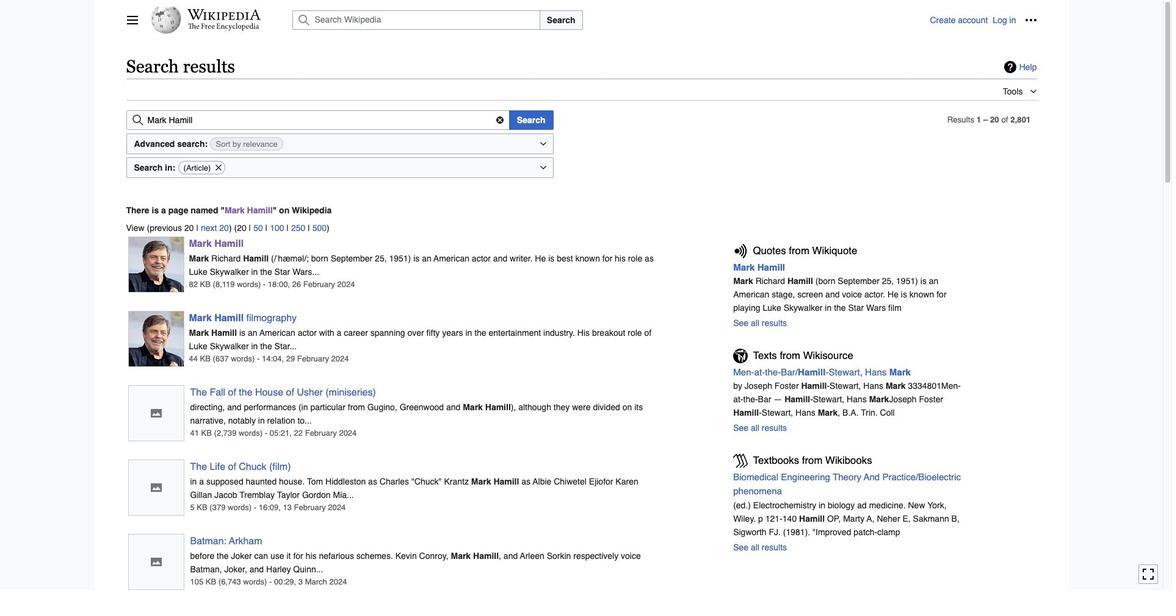 Task type: vqa. For each thing, say whether or not it's contained in the screenshot.
Performance to the right
no



Task type: describe. For each thing, give the bounding box(es) containing it.
remove image
[[214, 162, 223, 174]]

logowikisource image
[[733, 349, 748, 364]]

menu image
[[126, 14, 138, 26]]

log in and more options image
[[1025, 14, 1037, 26]]

the free encyclopedia image
[[188, 23, 259, 31]]

Search Wikipedia search field
[[292, 10, 540, 30]]

wikipedia image
[[187, 9, 260, 20]]

thumbnail for mark hamill filmography image
[[128, 311, 184, 368]]



Task type: locate. For each thing, give the bounding box(es) containing it.
logowikibooks image
[[733, 454, 748, 469]]

None search field
[[277, 10, 930, 30], [126, 110, 510, 130], [126, 110, 510, 130]]

none search field search wikipedia
[[277, 10, 930, 30]]

thumbnail for mark hamill image
[[128, 237, 184, 293]]

logowikiquote image
[[733, 244, 748, 259]]

fullscreen image
[[1142, 569, 1154, 581]]

personal tools navigation
[[930, 10, 1041, 30]]

main content
[[121, 55, 1042, 591]]



